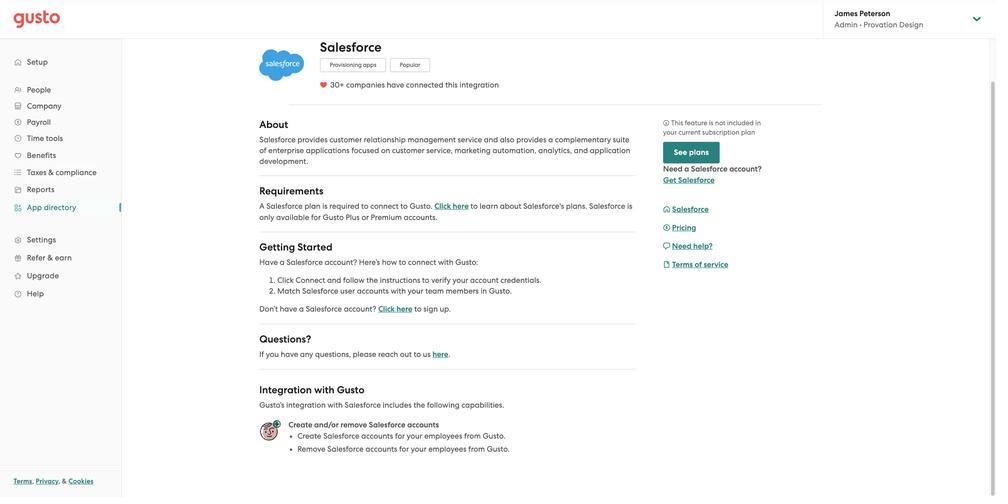 Task type: vqa. For each thing, say whether or not it's contained in the screenshot.
403(b) Invest in your team's future with low-cost retirement plans for nonprofits and other tax-exempt organizations.
no



Task type: describe. For each thing, give the bounding box(es) containing it.
30+
[[331, 80, 345, 89]]

if
[[260, 350, 264, 359]]

1 vertical spatial customer
[[392, 146, 425, 155]]

home image
[[13, 10, 60, 28]]

upgrade link
[[9, 268, 112, 284]]

out
[[400, 350, 412, 359]]

salesforce inside a salesforce plan is required to connect to gusto. click here
[[267, 202, 303, 211]]

salesforce inside integration with gusto gusto's integration with salesforce includes the following capabilities.
[[345, 400, 381, 409]]

1 horizontal spatial integration
[[460, 80, 499, 89]]

privacy
[[36, 477, 58, 485]]

how
[[382, 258, 397, 267]]

to inside getting started have a salesforce account? here's how to connect with gusto:
[[399, 258, 407, 267]]

earn
[[55, 253, 72, 262]]

module__icon___go7vc image for need help?
[[664, 242, 671, 250]]

about salesforce provides customer relationship management service and also provides a complementary suite of enterprise applications focused on customer service, marketing automation, analytics, and application development.
[[260, 118, 631, 166]]

salesforce's
[[524, 202, 565, 211]]

your inside the this feature is not included in your current subscription plan
[[664, 128, 677, 136]]

members
[[446, 286, 479, 295]]

to inside don't have a salesforce account? click here to sign up.
[[415, 304, 422, 313]]

terms of service link
[[664, 260, 729, 269]]

connect inside a salesforce plan is required to connect to gusto. click here
[[371, 202, 399, 211]]

reach
[[378, 350, 398, 359]]

upgrade
[[27, 271, 59, 280]]

application
[[590, 146, 631, 155]]

to learn about salesforce's plans. salesforce is only available for gusto plus or premium accounts.
[[260, 202, 633, 222]]

0 vertical spatial have
[[387, 80, 405, 89]]

for inside to learn about salesforce's plans. salesforce is only available for gusto plus or premium accounts.
[[311, 213, 321, 222]]

learn
[[480, 202, 498, 211]]

sign
[[424, 304, 438, 313]]

not
[[716, 119, 726, 127]]

see plans button
[[664, 142, 720, 163]]

about
[[500, 202, 522, 211]]

gusto inside to learn about salesforce's plans. salesforce is only available for gusto plus or premium accounts.
[[323, 213, 344, 222]]

salesforce inside about salesforce provides customer relationship management service and also provides a complementary suite of enterprise applications focused on customer service, marketing automation, analytics, and application development.
[[260, 135, 296, 144]]

provisioning apps
[[330, 62, 377, 68]]

company
[[27, 101, 61, 110]]

module__icon___go7vc image for pricing
[[664, 224, 671, 231]]

relationship
[[364, 135, 406, 144]]

is inside to learn about salesforce's plans. salesforce is only available for gusto plus or premium accounts.
[[628, 202, 633, 211]]

list containing create salesforce accounts for your employees from gusto.
[[289, 431, 510, 454]]

marketing
[[455, 146, 491, 155]]

& for earn
[[47, 253, 53, 262]]

terms , privacy , & cookies
[[13, 477, 94, 485]]

setup
[[27, 57, 48, 66]]

credentials.
[[501, 276, 542, 285]]

click inside "click connect and follow the instructions to verify your account credentials. match salesforce user accounts with your team members in gusto."
[[277, 276, 294, 285]]

settings
[[27, 235, 56, 244]]

1 vertical spatial from
[[469, 444, 485, 453]]

accounts inside "click connect and follow the instructions to verify your account credentials. match salesforce user accounts with your team members in gusto."
[[357, 286, 389, 295]]

2 horizontal spatial here
[[453, 202, 469, 211]]

1 horizontal spatial click
[[378, 304, 395, 314]]

terms of service
[[673, 260, 729, 269]]

don't
[[260, 304, 278, 313]]

required
[[330, 202, 360, 211]]

the inside "click connect and follow the instructions to verify your account credentials. match salesforce user accounts with your team members in gusto."
[[367, 276, 378, 285]]

design
[[900, 20, 924, 29]]

also
[[500, 135, 515, 144]]

time tools button
[[9, 130, 112, 146]]

create and/or remove salesforce accounts create salesforce accounts for your employees from gusto. remove salesforce accounts for your employees from gusto.
[[289, 420, 510, 453]]

to up the or
[[361, 202, 369, 211]]

plans.
[[566, 202, 588, 211]]

salesforce inside to learn about salesforce's plans. salesforce is only available for gusto plus or premium accounts.
[[590, 202, 626, 211]]

help
[[27, 289, 44, 298]]

connect
[[296, 276, 325, 285]]

time
[[27, 134, 44, 143]]

see plans
[[674, 148, 709, 157]]

cookies button
[[69, 476, 94, 487]]

benefits link
[[9, 147, 112, 163]]

gusto inside integration with gusto gusto's integration with salesforce includes the following capabilities.
[[337, 384, 365, 396]]

enterprise
[[269, 146, 304, 155]]

to up the accounts.
[[401, 202, 408, 211]]

list containing people
[[0, 82, 121, 303]]

terms link
[[13, 477, 32, 485]]

getting
[[260, 241, 295, 253]]

with inside "click connect and follow the instructions to verify your account credentials. match salesforce user accounts with your team members in gusto."
[[391, 286, 406, 295]]

james peterson admin • provation design
[[835, 9, 924, 29]]

match
[[277, 286, 300, 295]]

people
[[27, 85, 51, 94]]

about
[[260, 118, 288, 131]]

connected
[[406, 80, 444, 89]]

0 vertical spatial employees
[[425, 431, 463, 440]]

subscription
[[703, 128, 740, 136]]

on
[[381, 146, 390, 155]]

need for need a salesforce account? get salesforce
[[664, 164, 683, 174]]

1 , from the left
[[32, 477, 34, 485]]

started
[[298, 241, 333, 253]]

or
[[362, 213, 369, 222]]

click here link for click
[[435, 202, 469, 211]]

salesforce inside getting started have a salesforce account? here's how to connect with gusto:
[[287, 258, 323, 267]]

to inside questions? if you have any questions, please reach out to us here .
[[414, 350, 421, 359]]

in inside the this feature is not included in your current subscription plan
[[756, 119, 762, 127]]

management
[[408, 135, 456, 144]]

up.
[[440, 304, 451, 313]]

applications
[[306, 146, 350, 155]]

plans
[[690, 148, 709, 157]]

peterson
[[860, 9, 891, 18]]

click here link for up.
[[378, 304, 413, 314]]

automation,
[[493, 146, 537, 155]]

list containing see plans
[[664, 118, 776, 270]]

and inside "click connect and follow the instructions to verify your account credentials. match salesforce user accounts with your team members in gusto."
[[327, 276, 341, 285]]

payroll button
[[9, 114, 112, 130]]

account? inside don't have a salesforce account? click here to sign up.
[[344, 304, 377, 313]]

in inside "click connect and follow the instructions to verify your account credentials. match salesforce user accounts with your team members in gusto."
[[481, 286, 487, 295]]

1 vertical spatial for
[[395, 431, 405, 440]]

help?
[[694, 242, 713, 251]]

this feature is not included in your current subscription plan
[[664, 119, 762, 136]]

questions? if you have any questions, please reach out to us here .
[[260, 333, 451, 359]]

follow
[[343, 276, 365, 285]]

have inside questions? if you have any questions, please reach out to us here .
[[281, 350, 298, 359]]

need help?
[[673, 242, 713, 251]]

see
[[674, 148, 688, 157]]

setup link
[[9, 54, 112, 70]]

help link
[[9, 286, 112, 302]]

included
[[728, 119, 754, 127]]

settings link
[[9, 232, 112, 248]]

popular link
[[390, 58, 430, 72]]

refer
[[27, 253, 46, 262]]

.
[[449, 350, 451, 359]]

integration inside integration with gusto gusto's integration with salesforce includes the following capabilities.
[[287, 400, 326, 409]]

here link
[[433, 350, 449, 359]]

plan inside a salesforce plan is required to connect to gusto. click here
[[305, 202, 321, 211]]

taxes
[[27, 168, 47, 177]]

account? inside need a salesforce account? get salesforce
[[730, 164, 762, 174]]



Task type: locate. For each thing, give the bounding box(es) containing it.
0 horizontal spatial and
[[327, 276, 341, 285]]

of left enterprise
[[260, 146, 267, 155]]

of inside about salesforce provides customer relationship management service and also provides a complementary suite of enterprise applications focused on customer service, marketing automation, analytics, and application development.
[[260, 146, 267, 155]]

module__icon___go7vc image inside salesforce link
[[664, 206, 671, 213]]

module__icon___go7vc image for salesforce
[[664, 206, 671, 213]]

feature
[[685, 119, 708, 127]]

is inside a salesforce plan is required to connect to gusto. click here
[[323, 202, 328, 211]]

integration down integration
[[287, 400, 326, 409]]

privacy link
[[36, 477, 58, 485]]

and
[[484, 135, 498, 144], [574, 146, 588, 155], [327, 276, 341, 285]]

2 vertical spatial here
[[433, 350, 449, 359]]

have
[[387, 80, 405, 89], [280, 304, 297, 313], [281, 350, 298, 359]]

module__icon___go7vc image down need help? link
[[664, 261, 671, 268]]

2 vertical spatial &
[[62, 477, 67, 485]]

plan down included
[[742, 128, 756, 136]]

30+ companies have connected this integration
[[331, 80, 499, 89]]

includes
[[383, 400, 412, 409]]

plan up "available"
[[305, 202, 321, 211]]

1 vertical spatial create
[[298, 431, 322, 440]]

user
[[340, 286, 355, 295]]

0 vertical spatial create
[[289, 420, 313, 430]]

click up match
[[277, 276, 294, 285]]

only
[[260, 213, 274, 222]]

1 vertical spatial integration
[[287, 400, 326, 409]]

reports
[[27, 185, 55, 194]]

0 horizontal spatial integration
[[287, 400, 326, 409]]

is inside the this feature is not included in your current subscription plan
[[710, 119, 714, 127]]

1 vertical spatial have
[[280, 304, 297, 313]]

requirements
[[260, 185, 324, 197]]

0 vertical spatial click
[[435, 202, 451, 211]]

get
[[664, 175, 677, 185]]

0 vertical spatial in
[[756, 119, 762, 127]]

terms for terms of service
[[673, 260, 693, 269]]

a inside getting started have a salesforce account? here's how to connect with gusto:
[[280, 258, 285, 267]]

a inside don't have a salesforce account? click here to sign up.
[[299, 304, 304, 313]]

in down account
[[481, 286, 487, 295]]

gusto navigation element
[[0, 39, 121, 317]]

salesforce inside "click connect and follow the instructions to verify your account credentials. match salesforce user accounts with your team members in gusto."
[[302, 286, 339, 295]]

to left learn at the left of page
[[471, 202, 478, 211]]

0 horizontal spatial ,
[[32, 477, 34, 485]]

pricing link
[[664, 223, 697, 233]]

and left also on the top of page
[[484, 135, 498, 144]]

0 vertical spatial connect
[[371, 202, 399, 211]]

click up the accounts.
[[435, 202, 451, 211]]

gusto down required
[[323, 213, 344, 222]]

have down questions?
[[281, 350, 298, 359]]

terms left the "privacy" link
[[13, 477, 32, 485]]

0 horizontal spatial of
[[260, 146, 267, 155]]

to right how
[[399, 258, 407, 267]]

0 vertical spatial service
[[458, 135, 482, 144]]

here right us
[[433, 350, 449, 359]]

the right includes
[[414, 400, 425, 409]]

0 horizontal spatial customer
[[330, 135, 362, 144]]

getting started have a salesforce account? here's how to connect with gusto:
[[260, 241, 479, 267]]

reports link
[[9, 181, 112, 198]]

app directory link
[[9, 199, 112, 216]]

1 vertical spatial plan
[[305, 202, 321, 211]]

gusto:
[[456, 258, 479, 267]]

0 vertical spatial here
[[453, 202, 469, 211]]

available
[[276, 213, 309, 222]]

1 horizontal spatial of
[[695, 260, 702, 269]]

provisioning apps link
[[320, 58, 387, 72]]

provides
[[298, 135, 328, 144], [517, 135, 547, 144]]

plan
[[742, 128, 756, 136], [305, 202, 321, 211]]

2 vertical spatial have
[[281, 350, 298, 359]]

terms inside list
[[673, 260, 693, 269]]

module__icon___go7vc image down pricing link
[[664, 242, 671, 250]]

0 vertical spatial from
[[465, 431, 481, 440]]

plan inside the this feature is not included in your current subscription plan
[[742, 128, 756, 136]]

terms for terms , privacy , & cookies
[[13, 477, 32, 485]]

list
[[0, 82, 121, 303], [664, 118, 776, 270], [289, 431, 510, 454]]

1 horizontal spatial terms
[[673, 260, 693, 269]]

, left cookies
[[58, 477, 60, 485]]

0 horizontal spatial here
[[397, 304, 413, 314]]

1 vertical spatial gusto
[[337, 384, 365, 396]]

questions,
[[315, 350, 351, 359]]

2 horizontal spatial and
[[574, 146, 588, 155]]

need down pricing link
[[673, 242, 692, 251]]

premium
[[371, 213, 402, 222]]

a inside about salesforce provides customer relationship management service and also provides a complementary suite of enterprise applications focused on customer service, marketing automation, analytics, and application development.
[[549, 135, 554, 144]]

1 vertical spatial and
[[574, 146, 588, 155]]

customer up applications
[[330, 135, 362, 144]]

0 vertical spatial &
[[48, 168, 54, 177]]

0 vertical spatial terms
[[673, 260, 693, 269]]

get salesforce link
[[664, 175, 715, 185]]

need up get
[[664, 164, 683, 174]]

module__icon___go7vc image inside pricing link
[[664, 224, 671, 231]]

time tools
[[27, 134, 63, 143]]

1 vertical spatial the
[[414, 400, 425, 409]]

a inside need a salesforce account? get salesforce
[[685, 164, 690, 174]]

have down popular link
[[387, 80, 405, 89]]

& inside dropdown button
[[48, 168, 54, 177]]

1 horizontal spatial in
[[756, 119, 762, 127]]

people button
[[9, 82, 112, 98]]

0 vertical spatial plan
[[742, 128, 756, 136]]

in right included
[[756, 119, 762, 127]]

gusto. inside "click connect and follow the instructions to verify your account credentials. match salesforce user accounts with your team members in gusto."
[[489, 286, 512, 295]]

taxes & compliance
[[27, 168, 97, 177]]

1 vertical spatial need
[[673, 242, 692, 251]]

1 horizontal spatial the
[[414, 400, 425, 409]]

0 vertical spatial of
[[260, 146, 267, 155]]

•
[[860, 20, 862, 29]]

4 module__icon___go7vc image from the top
[[664, 261, 671, 268]]

0 horizontal spatial list
[[0, 82, 121, 303]]

0 horizontal spatial connect
[[371, 202, 399, 211]]

0 vertical spatial and
[[484, 135, 498, 144]]

connect up verify
[[408, 258, 437, 267]]

and down complementary
[[574, 146, 588, 155]]

provation
[[864, 20, 898, 29]]

provides up applications
[[298, 135, 328, 144]]

& for compliance
[[48, 168, 54, 177]]

this
[[672, 119, 684, 127]]

1 vertical spatial terms
[[13, 477, 32, 485]]

module__icon___go7vc image up pricing link
[[664, 206, 671, 213]]

2 horizontal spatial is
[[710, 119, 714, 127]]

1 vertical spatial account?
[[325, 258, 357, 267]]

1 horizontal spatial service
[[704, 260, 729, 269]]

terms
[[673, 260, 693, 269], [13, 477, 32, 485]]

2 vertical spatial click
[[378, 304, 395, 314]]

connect up premium
[[371, 202, 399, 211]]

need inside need a salesforce account? get salesforce
[[664, 164, 683, 174]]

0 horizontal spatial the
[[367, 276, 378, 285]]

is
[[710, 119, 714, 127], [323, 202, 328, 211], [628, 202, 633, 211]]

gusto's
[[260, 400, 285, 409]]

connect
[[371, 202, 399, 211], [408, 258, 437, 267]]

& left cookies
[[62, 477, 67, 485]]

0 vertical spatial need
[[664, 164, 683, 174]]

service inside about salesforce provides customer relationship management service and also provides a complementary suite of enterprise applications focused on customer service, marketing automation, analytics, and application development.
[[458, 135, 482, 144]]

1 module__icon___go7vc image from the top
[[664, 206, 671, 213]]

0 vertical spatial gusto
[[323, 213, 344, 222]]

admin
[[835, 20, 858, 29]]

1 horizontal spatial and
[[484, 135, 498, 144]]

account? down subscription
[[730, 164, 762, 174]]

need help? link
[[664, 242, 713, 251]]

to left us
[[414, 350, 421, 359]]

0 horizontal spatial click here link
[[378, 304, 413, 314]]

team
[[426, 286, 444, 295]]

a
[[549, 135, 554, 144], [685, 164, 690, 174], [280, 258, 285, 267], [299, 304, 304, 313]]

0 horizontal spatial terms
[[13, 477, 32, 485]]

1 horizontal spatial here
[[433, 350, 449, 359]]

customer
[[330, 135, 362, 144], [392, 146, 425, 155]]

here down "click connect and follow the instructions to verify your account credentials. match salesforce user accounts with your team members in gusto."
[[397, 304, 413, 314]]

current
[[679, 128, 701, 136]]

1 horizontal spatial connect
[[408, 258, 437, 267]]

here's
[[359, 258, 380, 267]]

1 vertical spatial click
[[277, 276, 294, 285]]

here
[[453, 202, 469, 211], [397, 304, 413, 314], [433, 350, 449, 359]]

the inside integration with gusto gusto's integration with salesforce includes the following capabilities.
[[414, 400, 425, 409]]

2 module__icon___go7vc image from the top
[[664, 224, 671, 231]]

3 module__icon___go7vc image from the top
[[664, 242, 671, 250]]

a salesforce plan is required to connect to gusto. click here
[[260, 202, 469, 211]]

module__icon___go7vc image inside need help? link
[[664, 242, 671, 250]]

company button
[[9, 98, 112, 114]]

of
[[260, 146, 267, 155], [695, 260, 702, 269]]

service up marketing
[[458, 135, 482, 144]]

here left learn at the left of page
[[453, 202, 469, 211]]

please
[[353, 350, 377, 359]]

development.
[[260, 157, 308, 166]]

have inside don't have a salesforce account? click here to sign up.
[[280, 304, 297, 313]]

1 horizontal spatial ,
[[58, 477, 60, 485]]

1 vertical spatial click here link
[[378, 304, 413, 314]]

2 vertical spatial for
[[399, 444, 409, 453]]

2 provides from the left
[[517, 135, 547, 144]]

module__icon___go7vc image left pricing
[[664, 224, 671, 231]]

create left and/or
[[289, 420, 313, 430]]

1 vertical spatial &
[[47, 253, 53, 262]]

1 horizontal spatial provides
[[517, 135, 547, 144]]

analytics,
[[539, 146, 572, 155]]

click here link
[[435, 202, 469, 211], [378, 304, 413, 314]]

1 horizontal spatial customer
[[392, 146, 425, 155]]

your
[[664, 128, 677, 136], [453, 276, 469, 285], [408, 286, 424, 295], [407, 431, 423, 440], [411, 444, 427, 453]]

2 vertical spatial account?
[[344, 304, 377, 313]]

directory
[[44, 203, 76, 212]]

to up team
[[422, 276, 430, 285]]

1 vertical spatial employees
[[429, 444, 467, 453]]

have down match
[[280, 304, 297, 313]]

0 horizontal spatial in
[[481, 286, 487, 295]]

module__icon___go7vc image
[[664, 206, 671, 213], [664, 224, 671, 231], [664, 242, 671, 250], [664, 261, 671, 268]]

2 vertical spatial and
[[327, 276, 341, 285]]

with inside getting started have a salesforce account? here's how to connect with gusto:
[[438, 258, 454, 267]]

a up analytics, on the top of the page
[[549, 135, 554, 144]]

1 vertical spatial in
[[481, 286, 487, 295]]

&
[[48, 168, 54, 177], [47, 253, 53, 262], [62, 477, 67, 485]]

to left sign
[[415, 304, 422, 313]]

of down help?
[[695, 260, 702, 269]]

click connect and follow the instructions to verify your account credentials. match salesforce user accounts with your team members in gusto.
[[277, 276, 542, 295]]

& right 'taxes'
[[48, 168, 54, 177]]

integration
[[460, 80, 499, 89], [287, 400, 326, 409]]

& left the earn
[[47, 253, 53, 262]]

2 , from the left
[[58, 477, 60, 485]]

0 vertical spatial customer
[[330, 135, 362, 144]]

service,
[[427, 146, 453, 155]]

click here link down "click connect and follow the instructions to verify your account credentials. match salesforce user accounts with your team members in gusto."
[[378, 304, 413, 314]]

2 horizontal spatial click
[[435, 202, 451, 211]]

, left the "privacy" link
[[32, 477, 34, 485]]

0 vertical spatial for
[[311, 213, 321, 222]]

and up 'user' at the left
[[327, 276, 341, 285]]

customer right on
[[392, 146, 425, 155]]

module__icon___go7vc image inside terms of service link
[[664, 261, 671, 268]]

a right have
[[280, 258, 285, 267]]

gusto. inside a salesforce plan is required to connect to gusto. click here
[[410, 202, 433, 211]]

1 horizontal spatial plan
[[742, 128, 756, 136]]

account
[[471, 276, 499, 285]]

account? up follow
[[325, 258, 357, 267]]

click here link up the accounts.
[[435, 202, 469, 211]]

to inside to learn about salesforce's plans. salesforce is only available for gusto plus or premium accounts.
[[471, 202, 478, 211]]

need for need help?
[[673, 242, 692, 251]]

to inside "click connect and follow the instructions to verify your account credentials. match salesforce user accounts with your team members in gusto."
[[422, 276, 430, 285]]

a up get salesforce "link"
[[685, 164, 690, 174]]

plus
[[346, 213, 360, 222]]

0 vertical spatial integration
[[460, 80, 499, 89]]

complementary
[[555, 135, 611, 144]]

to
[[361, 202, 369, 211], [401, 202, 408, 211], [471, 202, 478, 211], [399, 258, 407, 267], [422, 276, 430, 285], [415, 304, 422, 313], [414, 350, 421, 359]]

the
[[367, 276, 378, 285], [414, 400, 425, 409]]

0 horizontal spatial is
[[323, 202, 328, 211]]

1 horizontal spatial click here link
[[435, 202, 469, 211]]

salesforce
[[320, 40, 382, 55], [260, 135, 296, 144], [692, 164, 728, 174], [679, 175, 715, 185], [267, 202, 303, 211], [590, 202, 626, 211], [673, 205, 709, 214], [287, 258, 323, 267], [302, 286, 339, 295], [306, 304, 342, 313], [345, 400, 381, 409], [369, 420, 406, 430], [323, 431, 360, 440], [328, 444, 364, 453]]

here inside questions? if you have any questions, please reach out to us here .
[[433, 350, 449, 359]]

salesforce inside don't have a salesforce account? click here to sign up.
[[306, 304, 342, 313]]

click down instructions
[[378, 304, 395, 314]]

2 horizontal spatial list
[[664, 118, 776, 270]]

apps
[[363, 62, 377, 68]]

0 horizontal spatial provides
[[298, 135, 328, 144]]

the down here's
[[367, 276, 378, 285]]

connect inside getting started have a salesforce account? here's how to connect with gusto:
[[408, 258, 437, 267]]

1 vertical spatial service
[[704, 260, 729, 269]]

1 horizontal spatial is
[[628, 202, 633, 211]]

0 horizontal spatial service
[[458, 135, 482, 144]]

1 vertical spatial connect
[[408, 258, 437, 267]]

account? inside getting started have a salesforce account? here's how to connect with gusto:
[[325, 258, 357, 267]]

create up remove
[[298, 431, 322, 440]]

pricing
[[673, 223, 697, 233]]

app directory
[[27, 203, 76, 212]]

module__icon___go7vc image for terms of service
[[664, 261, 671, 268]]

and/or
[[314, 420, 339, 430]]

1 provides from the left
[[298, 135, 328, 144]]

0 vertical spatial account?
[[730, 164, 762, 174]]

0 horizontal spatial plan
[[305, 202, 321, 211]]

0 vertical spatial the
[[367, 276, 378, 285]]

integration right this
[[460, 80, 499, 89]]

1 vertical spatial of
[[695, 260, 702, 269]]

gusto up 'remove'
[[337, 384, 365, 396]]

0 vertical spatial click here link
[[435, 202, 469, 211]]

1 vertical spatial here
[[397, 304, 413, 314]]

a down match
[[299, 304, 304, 313]]

service
[[458, 135, 482, 144], [704, 260, 729, 269]]

terms down need help? link
[[673, 260, 693, 269]]

account? down 'user' at the left
[[344, 304, 377, 313]]

service down help?
[[704, 260, 729, 269]]

1 horizontal spatial list
[[289, 431, 510, 454]]

provides up automation,
[[517, 135, 547, 144]]

popular
[[400, 62, 421, 68]]

capabilities.
[[462, 400, 505, 409]]

0 horizontal spatial click
[[277, 276, 294, 285]]



